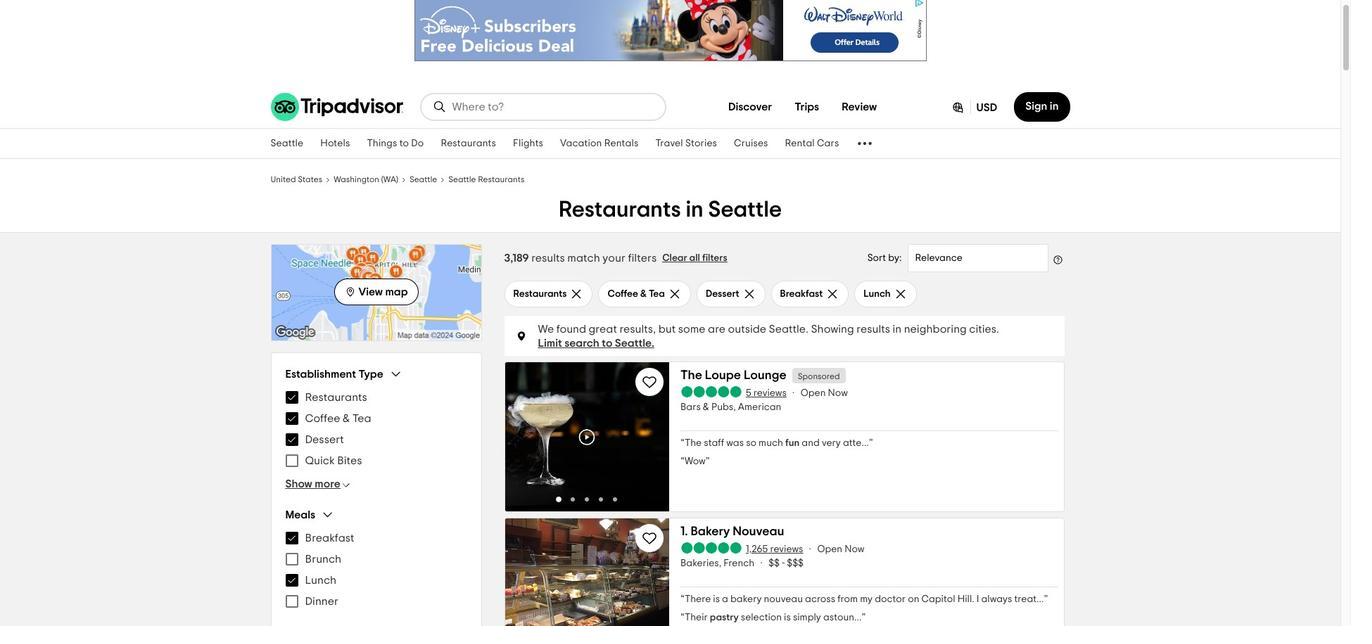 Task type: describe. For each thing, give the bounding box(es) containing it.
are
[[708, 324, 726, 335]]

we found great results, but some are outside seattle.  showing results in neighboring cities. limit search to seattle.
[[538, 324, 1000, 349]]

to inside the 'we found great results, but some are outside seattle.  showing results in neighboring cities. limit search to seattle.'
[[602, 338, 613, 349]]

french
[[724, 559, 755, 569]]

i
[[977, 595, 980, 605]]

flights
[[513, 139, 543, 149]]

washington (wa) link
[[334, 173, 398, 184]]

view map
[[359, 286, 408, 298]]

results,
[[620, 324, 656, 335]]

always
[[982, 595, 1013, 605]]

lunch button
[[855, 281, 917, 308]]

a
[[722, 595, 729, 605]]

across
[[805, 595, 836, 605]]

in for restaurants
[[686, 199, 704, 221]]

seattle right (wa) at the left top of the page
[[410, 175, 437, 184]]

3,189 results match your filters clear all filters
[[504, 253, 728, 264]]

sign
[[1026, 101, 1048, 112]]

(wa)
[[381, 175, 398, 184]]

more
[[315, 479, 341, 490]]

meals
[[285, 509, 315, 521]]

rentals
[[604, 139, 639, 149]]

seattle up united
[[271, 139, 304, 149]]

usd
[[977, 102, 998, 113]]

0 vertical spatial seattle link
[[262, 129, 312, 158]]

there
[[685, 595, 711, 605]]

menu containing restaurants
[[285, 387, 467, 472]]

open now for 5 reviews
[[801, 389, 848, 398]]

0 horizontal spatial breakfast
[[305, 533, 354, 544]]

establishment
[[285, 369, 356, 380]]

washington
[[334, 175, 379, 184]]

seattle down cruises link
[[709, 199, 782, 221]]

5.0 of 5 bubbles image for 5
[[681, 386, 743, 398]]

-
[[782, 559, 785, 569]]

coffee inside menu
[[305, 413, 340, 424]]

seattle down "restaurants" link on the top of page
[[449, 175, 476, 184]]

1 filters from the left
[[628, 253, 657, 264]]

0 horizontal spatial is
[[713, 595, 720, 605]]

open now for 1,265 reviews
[[818, 545, 865, 555]]

seattle restaurants
[[449, 175, 525, 184]]

neighboring
[[904, 324, 967, 335]]

showing
[[811, 324, 854, 335]]

open for 5 reviews
[[801, 389, 826, 398]]

very
[[822, 439, 841, 448]]

review
[[842, 101, 877, 113]]

hotels link
[[312, 129, 359, 158]]

united
[[271, 175, 296, 184]]

dinner
[[305, 596, 339, 608]]

some
[[678, 324, 706, 335]]

carousel of images figure
[[505, 363, 669, 512]]

show more button
[[285, 477, 352, 491]]

1 horizontal spatial seattle.
[[769, 324, 809, 335]]

in inside the 'we found great results, but some are outside seattle.  showing results in neighboring cities. limit search to seattle.'
[[893, 324, 902, 335]]

bites
[[337, 455, 362, 467]]

pubs,
[[712, 403, 736, 413]]

united states link
[[271, 173, 323, 184]]

by:
[[889, 253, 902, 263]]

do
[[411, 139, 424, 149]]

cars
[[817, 139, 839, 149]]

bakeries,
[[681, 559, 722, 569]]

coffee & tea button
[[599, 281, 691, 308]]

restaurants inside menu
[[305, 392, 367, 403]]

1 vertical spatial seattle link
[[410, 173, 437, 184]]

0 horizontal spatial seattle.
[[615, 338, 655, 349]]

search image
[[433, 100, 447, 114]]

american
[[738, 403, 782, 413]]

map
[[385, 286, 408, 298]]

breakfast inside button
[[780, 289, 823, 299]]

travel stories
[[656, 139, 717, 149]]

& inside button
[[641, 289, 647, 299]]

brunch
[[305, 554, 342, 565]]

usd button
[[939, 92, 1009, 122]]

things to do
[[367, 139, 424, 149]]

was
[[727, 439, 744, 448]]

5 reviews
[[746, 389, 787, 398]]

1 vertical spatial &
[[703, 403, 709, 413]]

coffee inside coffee & tea button
[[608, 289, 638, 299]]

pastry
[[710, 613, 739, 623]]

in for sign
[[1050, 101, 1059, 112]]

reviews for 5 reviews
[[754, 389, 787, 398]]

cruises link
[[726, 129, 777, 158]]

1 horizontal spatial is
[[784, 613, 791, 623]]

limit search to seattle. button
[[538, 337, 655, 351]]

1,265 reviews
[[746, 545, 804, 555]]

reviews for 1,265 reviews
[[770, 545, 804, 555]]

staff
[[704, 439, 725, 448]]

but
[[659, 324, 676, 335]]

1
[[681, 526, 685, 539]]

there is a bakery nouveau across from my doctor on capitol hill. i always treat... link
[[681, 593, 1048, 606]]

view map button
[[334, 279, 419, 305]]

atte...
[[843, 439, 869, 448]]

$$ - $$$
[[769, 559, 804, 569]]

vacation rentals link
[[552, 129, 647, 158]]

doctor
[[875, 595, 906, 605]]

things to do link
[[359, 129, 433, 158]]

discover button
[[717, 93, 784, 121]]

rental
[[785, 139, 815, 149]]

limit
[[538, 338, 562, 349]]

3,189
[[504, 253, 529, 264]]

0 horizontal spatial &
[[343, 413, 350, 424]]

trips
[[795, 101, 820, 113]]

5
[[746, 389, 752, 398]]

bakeries, french
[[681, 559, 755, 569]]

quick bites
[[305, 455, 362, 467]]



Task type: vqa. For each thing, say whether or not it's contained in the screenshot.
washington
yes



Task type: locate. For each thing, give the bounding box(es) containing it.
1 vertical spatial results
[[857, 324, 890, 335]]

1 5.0 of 5 bubbles image from the top
[[681, 386, 743, 398]]

0 vertical spatial open now
[[801, 389, 848, 398]]

save to a trip image for there is a bakery nouveau across from my doctor on capitol hill. i always treat...
[[641, 530, 658, 547]]

save to a trip image down 'results,'
[[641, 374, 658, 391]]

1 vertical spatial in
[[686, 199, 704, 221]]

0 vertical spatial breakfast
[[780, 289, 823, 299]]

now up the from
[[845, 545, 865, 555]]

0 vertical spatial seattle.
[[769, 324, 809, 335]]

lunch up 'dinner'
[[305, 575, 337, 586]]

seattle link up united
[[262, 129, 312, 158]]

0 horizontal spatial filters
[[628, 253, 657, 264]]

nouveau
[[733, 526, 785, 539]]

tea up but
[[649, 289, 665, 299]]

&
[[641, 289, 647, 299], [703, 403, 709, 413], [343, 413, 350, 424]]

seattle. down breakfast button
[[769, 324, 809, 335]]

coffee & tea up 'results,'
[[608, 289, 665, 299]]

dessert up quick in the left of the page
[[305, 434, 344, 446]]

1 vertical spatial coffee & tea
[[305, 413, 371, 424]]

in down lunch button
[[893, 324, 902, 335]]

2 filters from the left
[[702, 253, 728, 263]]

treat...
[[1015, 595, 1044, 605]]

1 vertical spatial to
[[602, 338, 613, 349]]

dessert button
[[697, 281, 766, 308]]

tea inside button
[[649, 289, 665, 299]]

coffee up quick in the left of the page
[[305, 413, 340, 424]]

the up wow
[[685, 439, 702, 448]]

is down nouveau on the right bottom of the page
[[784, 613, 791, 623]]

1 vertical spatial 5.0 of 5 bubbles image
[[681, 543, 743, 554]]

1 group from the top
[[285, 367, 467, 491]]

0 horizontal spatial dessert
[[305, 434, 344, 446]]

0 vertical spatial lunch
[[864, 289, 891, 299]]

1 save to a trip image from the top
[[641, 374, 658, 391]]

the left "loupe"
[[681, 370, 703, 382]]

is left a
[[713, 595, 720, 605]]

group containing meals
[[285, 508, 467, 612]]

found
[[557, 324, 586, 335]]

0 vertical spatial is
[[713, 595, 720, 605]]

0 vertical spatial now
[[828, 389, 848, 398]]

restaurants inside button
[[514, 289, 567, 299]]

reviews up american
[[754, 389, 787, 398]]

tripadvisor image
[[271, 93, 403, 121]]

rental cars link
[[777, 129, 848, 158]]

to inside "link"
[[400, 139, 409, 149]]

tea up the bites
[[353, 413, 371, 424]]

travel stories link
[[647, 129, 726, 158]]

0 vertical spatial tea
[[649, 289, 665, 299]]

2 group from the top
[[285, 508, 467, 612]]

1 vertical spatial lunch
[[305, 575, 337, 586]]

0 vertical spatial coffee
[[608, 289, 638, 299]]

now for 5 reviews
[[828, 389, 848, 398]]

results inside the 'we found great results, but some are outside seattle.  showing results in neighboring cities. limit search to seattle.'
[[857, 324, 890, 335]]

1 horizontal spatial coffee & tea
[[608, 289, 665, 299]]

lunch down sort
[[864, 289, 891, 299]]

1 horizontal spatial results
[[857, 324, 890, 335]]

filters inside 3,189 results match your filters clear all filters
[[702, 253, 728, 263]]

menu containing breakfast
[[285, 528, 467, 612]]

1 vertical spatial group
[[285, 508, 467, 612]]

0 vertical spatial group
[[285, 367, 467, 491]]

breakfast
[[780, 289, 823, 299], [305, 533, 354, 544]]

review button
[[831, 93, 889, 121]]

1,265
[[746, 545, 768, 555]]

2 horizontal spatial &
[[703, 403, 709, 413]]

0 horizontal spatial results
[[532, 253, 565, 264]]

coffee down 3,189 results match your filters clear all filters at the top of the page
[[608, 289, 638, 299]]

results down lunch button
[[857, 324, 890, 335]]

coffee & tea up quick bites
[[305, 413, 371, 424]]

& right bars
[[703, 403, 709, 413]]

open now down "sponsored"
[[801, 389, 848, 398]]

sort
[[868, 253, 886, 263]]

0 vertical spatial dessert
[[706, 289, 740, 299]]

your
[[603, 253, 626, 264]]

restaurants up we
[[514, 289, 567, 299]]

save to a trip image for the staff was so much
[[641, 374, 658, 391]]

washington (wa)
[[334, 175, 398, 184]]

group
[[285, 367, 467, 491], [285, 508, 467, 612]]

0 vertical spatial reviews
[[754, 389, 787, 398]]

0 horizontal spatial lunch
[[305, 575, 337, 586]]

restaurants in seattle
[[559, 199, 782, 221]]

0 vertical spatial save to a trip image
[[641, 374, 658, 391]]

2 vertical spatial in
[[893, 324, 902, 335]]

open down "sponsored"
[[801, 389, 826, 398]]

on
[[908, 595, 920, 605]]

coffee & tea inside menu
[[305, 413, 371, 424]]

1 vertical spatial tea
[[353, 413, 371, 424]]

view
[[359, 286, 383, 298]]

the for the staff was so much fun and very atte...
[[685, 439, 702, 448]]

coffee & tea
[[608, 289, 665, 299], [305, 413, 371, 424]]

1 menu from the top
[[285, 387, 467, 472]]

0 vertical spatial 5.0 of 5 bubbles image
[[681, 386, 743, 398]]

bars
[[681, 403, 701, 413]]

& up 'results,'
[[641, 289, 647, 299]]

Search search field
[[452, 101, 654, 113]]

sign in
[[1026, 101, 1059, 112]]

1 vertical spatial the
[[685, 439, 702, 448]]

the
[[681, 370, 703, 382], [685, 439, 702, 448]]

1 vertical spatial menu
[[285, 528, 467, 612]]

establishment type
[[285, 369, 383, 380]]

restaurants down establishment type
[[305, 392, 367, 403]]

0 vertical spatial open
[[801, 389, 826, 398]]

1 vertical spatial dessert
[[305, 434, 344, 446]]

the loupe lounge link
[[681, 370, 787, 382]]

open now up the from
[[818, 545, 865, 555]]

.
[[685, 526, 688, 539]]

1 horizontal spatial tea
[[649, 289, 665, 299]]

1 horizontal spatial lunch
[[864, 289, 891, 299]]

1 horizontal spatial coffee
[[608, 289, 638, 299]]

seattle link right (wa) at the left top of the page
[[410, 173, 437, 184]]

type
[[359, 369, 383, 380]]

restaurants up seattle restaurants
[[441, 139, 496, 149]]

the staff was so much fun and very atte...
[[685, 439, 869, 448]]

dessert inside button
[[706, 289, 740, 299]]

open for 1,265 reviews
[[818, 545, 843, 555]]

0 horizontal spatial tea
[[353, 413, 371, 424]]

to left 'do'
[[400, 139, 409, 149]]

filters right your
[[628, 253, 657, 264]]

0 horizontal spatial seattle link
[[262, 129, 312, 158]]

sort by:
[[868, 253, 902, 263]]

vacation rentals
[[560, 139, 639, 149]]

0 vertical spatial &
[[641, 289, 647, 299]]

reviews
[[754, 389, 787, 398], [770, 545, 804, 555]]

2 horizontal spatial in
[[1050, 101, 1059, 112]]

0 vertical spatial menu
[[285, 387, 467, 472]]

5.0 of 5 bubbles image for 1,265
[[681, 543, 743, 554]]

1 vertical spatial is
[[784, 613, 791, 623]]

0 vertical spatial coffee & tea
[[608, 289, 665, 299]]

stories
[[686, 139, 717, 149]]

5.0 of 5 bubbles image up pubs,
[[681, 386, 743, 398]]

None search field
[[421, 94, 665, 120]]

1 horizontal spatial &
[[641, 289, 647, 299]]

restaurants button
[[504, 281, 593, 308]]

in right sign
[[1050, 101, 1059, 112]]

1 horizontal spatial to
[[602, 338, 613, 349]]

0 vertical spatial results
[[532, 253, 565, 264]]

tea
[[649, 289, 665, 299], [353, 413, 371, 424]]

2 menu from the top
[[285, 528, 467, 612]]

1 vertical spatial breakfast
[[305, 533, 354, 544]]

we
[[538, 324, 554, 335]]

so
[[746, 439, 757, 448]]

trips button
[[784, 93, 831, 121]]

1 vertical spatial open now
[[818, 545, 865, 555]]

1 horizontal spatial seattle link
[[410, 173, 437, 184]]

to down great
[[602, 338, 613, 349]]

show
[[285, 479, 312, 490]]

astoun...
[[824, 613, 862, 623]]

reviews up the $$ - $$$
[[770, 545, 804, 555]]

2 5.0 of 5 bubbles image from the top
[[681, 543, 743, 554]]

open now
[[801, 389, 848, 398], [818, 545, 865, 555]]

things
[[367, 139, 397, 149]]

1 vertical spatial save to a trip image
[[641, 530, 658, 547]]

bakery
[[691, 526, 730, 539]]

filters right all
[[702, 253, 728, 263]]

cruises
[[734, 139, 768, 149]]

selection
[[741, 613, 782, 623]]

capitol
[[922, 595, 956, 605]]

1 vertical spatial open
[[818, 545, 843, 555]]

save to a trip image left 1
[[641, 530, 658, 547]]

5.0 of 5 bubbles image
[[681, 386, 743, 398], [681, 543, 743, 554]]

from
[[838, 595, 858, 605]]

2 save to a trip image from the top
[[641, 530, 658, 547]]

0 vertical spatial to
[[400, 139, 409, 149]]

1 horizontal spatial in
[[893, 324, 902, 335]]

2 vertical spatial &
[[343, 413, 350, 424]]

0 horizontal spatial coffee
[[305, 413, 340, 424]]

5.0 of 5 bubbles image down bakery
[[681, 543, 743, 554]]

restaurants down flights
[[478, 175, 525, 184]]

restaurants link
[[433, 129, 505, 158]]

0 horizontal spatial to
[[400, 139, 409, 149]]

results
[[532, 253, 565, 264], [857, 324, 890, 335]]

nouveau
[[764, 595, 803, 605]]

1 vertical spatial now
[[845, 545, 865, 555]]

search
[[565, 338, 600, 349]]

wow link
[[681, 455, 710, 468]]

0 vertical spatial the
[[681, 370, 703, 382]]

1 vertical spatial seattle.
[[615, 338, 655, 349]]

outside
[[728, 324, 767, 335]]

1 vertical spatial reviews
[[770, 545, 804, 555]]

hill.
[[958, 595, 975, 605]]

1 horizontal spatial filters
[[702, 253, 728, 263]]

now for 1,265 reviews
[[845, 545, 865, 555]]

sign in link
[[1015, 92, 1070, 122]]

clear
[[663, 253, 687, 263]]

dessert up are
[[706, 289, 740, 299]]

rental cars
[[785, 139, 839, 149]]

my
[[860, 595, 873, 605]]

menu
[[285, 387, 467, 472], [285, 528, 467, 612]]

is
[[713, 595, 720, 605], [784, 613, 791, 623]]

hotels
[[320, 139, 350, 149]]

in up all
[[686, 199, 704, 221]]

restaurants up 3,189 results match your filters clear all filters at the top of the page
[[559, 199, 681, 221]]

1 horizontal spatial breakfast
[[780, 289, 823, 299]]

1 horizontal spatial dessert
[[706, 289, 740, 299]]

breakfast up "brunch"
[[305, 533, 354, 544]]

sponsored
[[798, 372, 840, 381]]

great
[[589, 324, 617, 335]]

states
[[298, 175, 323, 184]]

0 horizontal spatial coffee & tea
[[305, 413, 371, 424]]

loupe
[[705, 370, 741, 382]]

advertisement element
[[414, 0, 927, 61]]

seattle link
[[262, 129, 312, 158], [410, 173, 437, 184]]

0 horizontal spatial in
[[686, 199, 704, 221]]

dessert inside menu
[[305, 434, 344, 446]]

match
[[568, 253, 600, 264]]

bars & pubs, american
[[681, 403, 782, 413]]

now down "sponsored"
[[828, 389, 848, 398]]

seattle. down 'results,'
[[615, 338, 655, 349]]

united states
[[271, 175, 323, 184]]

1 vertical spatial coffee
[[305, 413, 340, 424]]

coffee & tea inside button
[[608, 289, 665, 299]]

their pastry selection is simply astoun...
[[685, 613, 862, 623]]

breakfast up showing
[[780, 289, 823, 299]]

open up across
[[818, 545, 843, 555]]

the for the loupe lounge
[[681, 370, 703, 382]]

group containing establishment type
[[285, 367, 467, 491]]

results right 3,189 at top left
[[532, 253, 565, 264]]

$$
[[769, 559, 780, 569]]

discover
[[729, 101, 772, 113]]

breakfast button
[[771, 281, 849, 308]]

& up the bites
[[343, 413, 350, 424]]

lunch inside lunch button
[[864, 289, 891, 299]]

the loupe lounge
[[681, 370, 787, 382]]

save to a trip image
[[641, 374, 658, 391], [641, 530, 658, 547]]

0 vertical spatial in
[[1050, 101, 1059, 112]]



